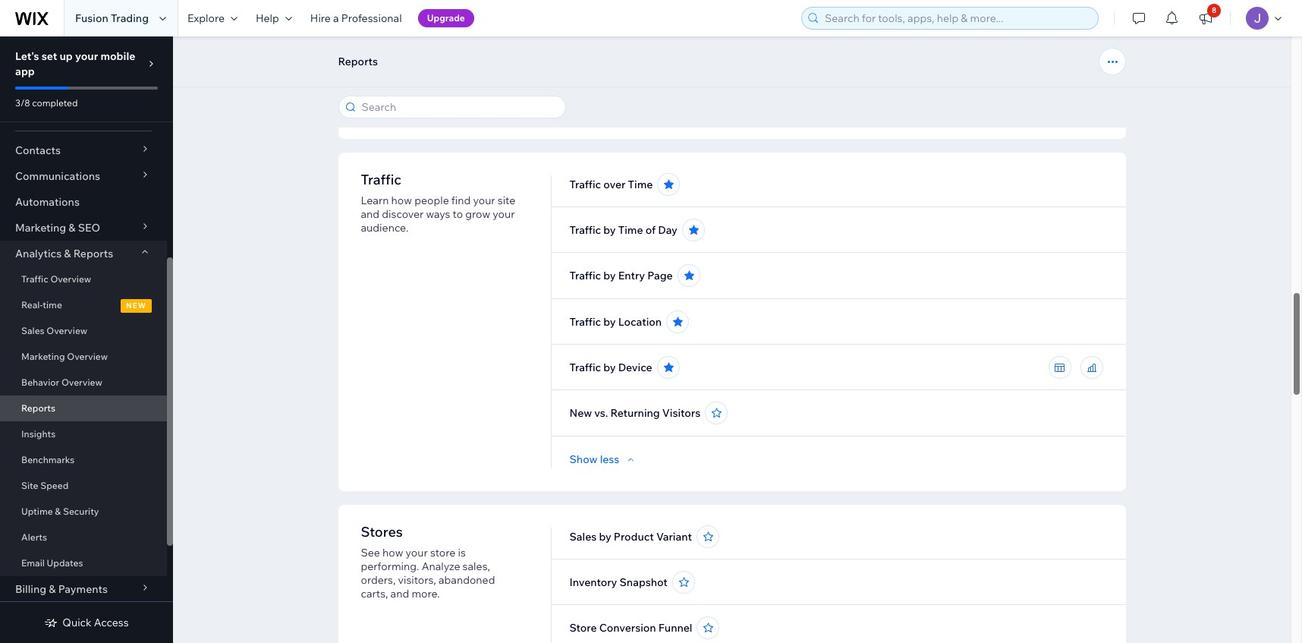 Task type: describe. For each thing, give the bounding box(es) containing it.
funnel
[[659, 621, 693, 635]]

stores
[[361, 523, 403, 541]]

speed
[[40, 480, 69, 491]]

store conversion funnel
[[570, 621, 693, 635]]

orders,
[[361, 573, 396, 587]]

traffic by time of day
[[570, 223, 678, 237]]

site speed
[[21, 480, 69, 491]]

upgrade
[[427, 12, 465, 24]]

fusion
[[75, 11, 108, 25]]

show for 2nd show less button
[[570, 453, 598, 466]]

traffic for traffic by device
[[570, 361, 601, 374]]

help
[[256, 11, 279, 25]]

uptime & security link
[[0, 499, 167, 525]]

new
[[126, 301, 147, 311]]

traffic learn how people find your site and discover ways to grow your audience.
[[361, 171, 516, 235]]

less for 2nd show less button
[[600, 453, 620, 466]]

day
[[659, 223, 678, 237]]

& for analytics
[[64, 247, 71, 260]]

overview for sales overview
[[47, 325, 87, 336]]

app
[[15, 65, 35, 78]]

2 show less from the top
[[570, 453, 620, 466]]

is
[[458, 546, 466, 560]]

& for uptime
[[55, 506, 61, 517]]

grow
[[466, 207, 491, 221]]

set
[[42, 49, 57, 63]]

marketing for marketing & seo
[[15, 221, 66, 235]]

over
[[604, 178, 626, 191]]

behavior overview link
[[0, 370, 167, 396]]

sales for sales by product variant
[[570, 530, 597, 544]]

time for by
[[619, 223, 644, 237]]

fusion trading
[[75, 11, 149, 25]]

real-
[[21, 299, 43, 311]]

analytics
[[15, 247, 62, 260]]

site
[[498, 194, 516, 207]]

real-time
[[21, 299, 62, 311]]

vs.
[[595, 406, 608, 420]]

traffic for traffic over time
[[570, 178, 601, 191]]

inventory
[[570, 576, 618, 589]]

see
[[361, 546, 380, 560]]

overview for traffic overview
[[50, 273, 91, 285]]

reports for reports button
[[338, 55, 378, 68]]

alerts
[[21, 532, 47, 543]]

marketing overview
[[21, 351, 108, 362]]

visitors,
[[398, 573, 436, 587]]

sales for sales overview
[[21, 325, 45, 336]]

analytics & reports button
[[0, 241, 167, 267]]

hire
[[310, 11, 331, 25]]

2 show less button from the top
[[570, 453, 638, 466]]

device
[[619, 361, 653, 374]]

conversion
[[600, 621, 657, 635]]

more.
[[412, 587, 440, 601]]

of
[[646, 223, 656, 237]]

communications button
[[0, 163, 167, 189]]

hire a professional
[[310, 11, 402, 25]]

new vs. returning visitors
[[570, 406, 701, 420]]

reports for reports link
[[21, 402, 55, 414]]

by for time
[[604, 223, 616, 237]]

how for traffic
[[391, 194, 412, 207]]

reports button
[[331, 50, 386, 73]]

payments
[[58, 582, 108, 596]]

by for location
[[604, 315, 616, 329]]

sales by product variant
[[570, 530, 692, 544]]

insights
[[21, 428, 56, 440]]

reports link
[[0, 396, 167, 421]]

quick
[[63, 616, 92, 629]]

sidebar element
[[0, 36, 173, 643]]

insights link
[[0, 421, 167, 447]]

billing & payments
[[15, 582, 108, 596]]

marketing & seo button
[[0, 215, 167, 241]]

page
[[648, 269, 673, 282]]

entry
[[619, 269, 646, 282]]

1 show less button from the top
[[570, 100, 638, 114]]

analyze
[[422, 560, 461, 573]]

billing
[[15, 582, 46, 596]]

behavior overview
[[21, 377, 102, 388]]

completed
[[32, 97, 78, 109]]

upgrade button
[[418, 9, 474, 27]]

your right grow in the left of the page
[[493, 207, 515, 221]]

new
[[570, 406, 592, 420]]

traffic for traffic by location
[[570, 315, 601, 329]]

let's
[[15, 49, 39, 63]]

quick access button
[[44, 616, 129, 629]]

marketing & seo
[[15, 221, 100, 235]]

& for billing
[[49, 582, 56, 596]]

people
[[415, 194, 449, 207]]

site speed link
[[0, 473, 167, 499]]



Task type: locate. For each thing, give the bounding box(es) containing it.
analytics & reports
[[15, 247, 113, 260]]

1 vertical spatial time
[[619, 223, 644, 237]]

1 vertical spatial sales
[[570, 530, 597, 544]]

by left device
[[604, 361, 616, 374]]

automations
[[15, 195, 80, 209]]

sales,
[[463, 560, 490, 573]]

0 horizontal spatial and
[[361, 207, 380, 221]]

1 horizontal spatial sales
[[570, 530, 597, 544]]

by left of at the top
[[604, 223, 616, 237]]

reports up insights
[[21, 402, 55, 414]]

1 show from the top
[[570, 100, 598, 114]]

marketing inside "link"
[[21, 351, 65, 362]]

traffic by device
[[570, 361, 653, 374]]

traffic inside "traffic overview" link
[[21, 273, 48, 285]]

returning
[[611, 406, 660, 420]]

reports inside reports link
[[21, 402, 55, 414]]

sales overview
[[21, 325, 87, 336]]

show less button
[[570, 100, 638, 114], [570, 453, 638, 466]]

seo
[[78, 221, 100, 235]]

0 vertical spatial sales
[[21, 325, 45, 336]]

by left location
[[604, 315, 616, 329]]

1 vertical spatial and
[[391, 587, 409, 601]]

trading
[[111, 11, 149, 25]]

traffic by entry page
[[570, 269, 673, 282]]

traffic for traffic by entry page
[[570, 269, 601, 282]]

and left 'discover'
[[361, 207, 380, 221]]

your
[[75, 49, 98, 63], [473, 194, 496, 207], [493, 207, 515, 221], [406, 546, 428, 560]]

1 horizontal spatial reports
[[73, 247, 113, 260]]

benchmarks link
[[0, 447, 167, 473]]

by
[[604, 223, 616, 237], [604, 269, 616, 282], [604, 315, 616, 329], [604, 361, 616, 374], [599, 530, 612, 544]]

1 vertical spatial show less button
[[570, 453, 638, 466]]

by left product
[[599, 530, 612, 544]]

updates
[[47, 557, 83, 569]]

traffic up traffic by device
[[570, 315, 601, 329]]

&
[[69, 221, 76, 235], [64, 247, 71, 260], [55, 506, 61, 517], [49, 582, 56, 596]]

0 vertical spatial how
[[391, 194, 412, 207]]

1 vertical spatial how
[[383, 546, 404, 560]]

how right see
[[383, 546, 404, 560]]

& for marketing
[[69, 221, 76, 235]]

3/8
[[15, 97, 30, 109]]

location
[[619, 315, 662, 329]]

traffic for traffic by time of day
[[570, 223, 601, 237]]

access
[[94, 616, 129, 629]]

1 less from the top
[[600, 100, 620, 114]]

professional
[[342, 11, 402, 25]]

abandoned
[[439, 573, 495, 587]]

by left entry
[[604, 269, 616, 282]]

a
[[333, 11, 339, 25]]

your inside 'stores see how your store is performing. analyze sales, orders, visitors, abandoned carts, and more.'
[[406, 546, 428, 560]]

overview down sales overview link
[[67, 351, 108, 362]]

overview for behavior overview
[[61, 377, 102, 388]]

your left 'site'
[[473, 194, 496, 207]]

traffic down analytics
[[21, 273, 48, 285]]

3/8 completed
[[15, 97, 78, 109]]

traffic by location
[[570, 315, 662, 329]]

0 vertical spatial show less
[[570, 100, 620, 114]]

how
[[391, 194, 412, 207], [383, 546, 404, 560]]

& right billing
[[49, 582, 56, 596]]

and inside traffic learn how people find your site and discover ways to grow your audience.
[[361, 207, 380, 221]]

marketing for marketing overview
[[21, 351, 65, 362]]

2 less from the top
[[600, 453, 620, 466]]

product
[[614, 530, 654, 544]]

email updates link
[[0, 550, 167, 576]]

sales inside sidebar element
[[21, 325, 45, 336]]

store
[[430, 546, 456, 560]]

traffic left over
[[570, 178, 601, 191]]

overview inside "link"
[[67, 351, 108, 362]]

to
[[453, 207, 463, 221]]

reports down hire a professional link
[[338, 55, 378, 68]]

8 button
[[1190, 0, 1223, 36]]

billing & payments button
[[0, 576, 167, 602]]

uptime & security
[[21, 506, 99, 517]]

by for device
[[604, 361, 616, 374]]

0 vertical spatial time
[[628, 178, 653, 191]]

by for entry
[[604, 269, 616, 282]]

how inside traffic learn how people find your site and discover ways to grow your audience.
[[391, 194, 412, 207]]

automations link
[[0, 189, 167, 215]]

traffic for traffic overview
[[21, 273, 48, 285]]

sales down real-
[[21, 325, 45, 336]]

traffic inside traffic learn how people find your site and discover ways to grow your audience.
[[361, 171, 402, 188]]

1 show less from the top
[[570, 100, 620, 114]]

traffic for traffic learn how people find your site and discover ways to grow your audience.
[[361, 171, 402, 188]]

overview down marketing overview "link" on the bottom
[[61, 377, 102, 388]]

and inside 'stores see how your store is performing. analyze sales, orders, visitors, abandoned carts, and more.'
[[391, 587, 409, 601]]

traffic up new
[[570, 361, 601, 374]]

traffic overview
[[21, 273, 91, 285]]

audience.
[[361, 221, 409, 235]]

traffic up "learn"
[[361, 171, 402, 188]]

find
[[452, 194, 471, 207]]

communications
[[15, 169, 100, 183]]

0 vertical spatial show
[[570, 100, 598, 114]]

marketing inside popup button
[[15, 221, 66, 235]]

discover
[[382, 207, 424, 221]]

1 vertical spatial show
[[570, 453, 598, 466]]

0 vertical spatial reports
[[338, 55, 378, 68]]

Search for tools, apps, help & more... field
[[821, 8, 1094, 29]]

your right up
[[75, 49, 98, 63]]

stores see how your store is performing. analyze sales, orders, visitors, abandoned carts, and more.
[[361, 523, 495, 601]]

sales up inventory
[[570, 530, 597, 544]]

mobile
[[101, 49, 135, 63]]

overview up marketing overview
[[47, 325, 87, 336]]

how inside 'stores see how your store is performing. analyze sales, orders, visitors, abandoned carts, and more.'
[[383, 546, 404, 560]]

Search field
[[357, 96, 561, 118]]

marketing up analytics
[[15, 221, 66, 235]]

overview for marketing overview
[[67, 351, 108, 362]]

variant
[[657, 530, 692, 544]]

1 vertical spatial show less
[[570, 453, 620, 466]]

reports inside reports button
[[338, 55, 378, 68]]

1 vertical spatial reports
[[73, 247, 113, 260]]

overview
[[50, 273, 91, 285], [47, 325, 87, 336], [67, 351, 108, 362], [61, 377, 102, 388]]

& inside dropdown button
[[49, 582, 56, 596]]

overview down analytics & reports
[[50, 273, 91, 285]]

sales overview link
[[0, 318, 167, 344]]

0 vertical spatial marketing
[[15, 221, 66, 235]]

0 vertical spatial show less button
[[570, 100, 638, 114]]

less for second show less button from the bottom
[[600, 100, 620, 114]]

security
[[63, 506, 99, 517]]

traffic overview link
[[0, 267, 167, 292]]

inventory snapshot
[[570, 576, 668, 589]]

alerts link
[[0, 525, 167, 550]]

benchmarks
[[21, 454, 75, 465]]

let's set up your mobile app
[[15, 49, 135, 78]]

reports down seo in the top of the page
[[73, 247, 113, 260]]

email updates
[[21, 557, 83, 569]]

ways
[[426, 207, 451, 221]]

email
[[21, 557, 45, 569]]

carts,
[[361, 587, 388, 601]]

time
[[43, 299, 62, 311]]

help button
[[247, 0, 301, 36]]

0 horizontal spatial reports
[[21, 402, 55, 414]]

uptime
[[21, 506, 53, 517]]

2 show from the top
[[570, 453, 598, 466]]

show for second show less button from the bottom
[[570, 100, 598, 114]]

1 vertical spatial marketing
[[21, 351, 65, 362]]

quick access
[[63, 616, 129, 629]]

how right "learn"
[[391, 194, 412, 207]]

by for product
[[599, 530, 612, 544]]

and right carts, at the bottom left
[[391, 587, 409, 601]]

learn
[[361, 194, 389, 207]]

& down marketing & seo
[[64, 247, 71, 260]]

behavior
[[21, 377, 59, 388]]

time right over
[[628, 178, 653, 191]]

reports inside analytics & reports popup button
[[73, 247, 113, 260]]

2 horizontal spatial reports
[[338, 55, 378, 68]]

0 vertical spatial and
[[361, 207, 380, 221]]

2 vertical spatial reports
[[21, 402, 55, 414]]

time left of at the top
[[619, 223, 644, 237]]

traffic down traffic over time
[[570, 223, 601, 237]]

performing.
[[361, 560, 420, 573]]

& left seo in the top of the page
[[69, 221, 76, 235]]

0 vertical spatial less
[[600, 100, 620, 114]]

contacts
[[15, 144, 61, 157]]

site
[[21, 480, 38, 491]]

time for over
[[628, 178, 653, 191]]

your left store at the bottom left of the page
[[406, 546, 428, 560]]

traffic over time
[[570, 178, 653, 191]]

8
[[1213, 5, 1217, 15]]

0 horizontal spatial sales
[[21, 325, 45, 336]]

& right uptime
[[55, 506, 61, 517]]

marketing overview link
[[0, 344, 167, 370]]

your inside let's set up your mobile app
[[75, 49, 98, 63]]

and
[[361, 207, 380, 221], [391, 587, 409, 601]]

1 horizontal spatial and
[[391, 587, 409, 601]]

marketing up behavior
[[21, 351, 65, 362]]

traffic left entry
[[570, 269, 601, 282]]

contacts button
[[0, 137, 167, 163]]

how for stores
[[383, 546, 404, 560]]

1 vertical spatial less
[[600, 453, 620, 466]]

up
[[60, 49, 73, 63]]



Task type: vqa. For each thing, say whether or not it's contained in the screenshot.
& for Billing
yes



